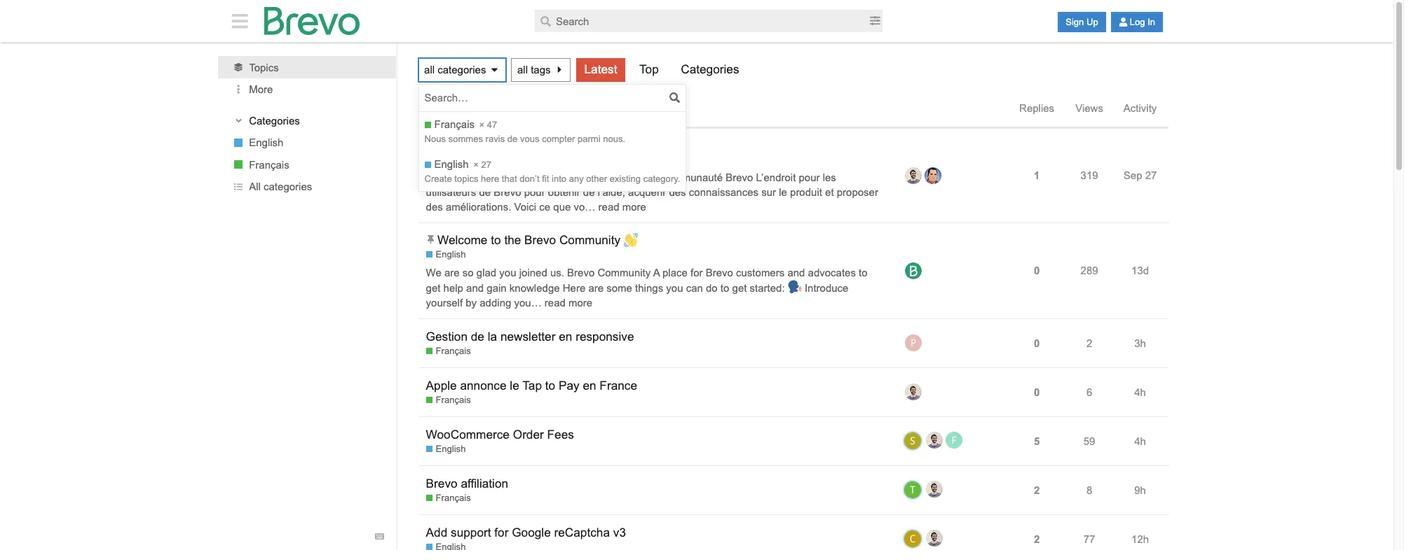 Task type: describe. For each thing, give the bounding box(es) containing it.
0 vertical spatial des
[[669, 187, 686, 198]]

nous
[[426, 172, 450, 184]]

en inside gestion de la newsletter en responsive link
[[559, 330, 572, 344]]

glad
[[477, 267, 496, 279]]

add support for google recaptcha v3
[[426, 526, 626, 540]]

français up all categories
[[249, 159, 290, 171]]

categories inside "dropdown button"
[[249, 115, 300, 127]]

sep 27
[[1124, 170, 1157, 182]]

can
[[686, 282, 703, 294]]

8
[[1086, 485, 1092, 497]]

1 vertical spatial read
[[545, 297, 566, 309]]

sommes
[[453, 172, 493, 184]]

place
[[662, 267, 688, 279]]

english link for 5
[[426, 444, 466, 457]]

les
[[823, 172, 836, 184]]

parmi
[[602, 172, 628, 184]]

community inside we are so glad you joined us.   brevo community a place for brevo customers and advocates to get help and gain knowledge   here are some things you can do to get started:
[[598, 267, 651, 279]]

latest link
[[576, 58, 626, 82]]

thierry - original poster, most recent poster image
[[903, 482, 921, 500]]

obtenir
[[548, 187, 580, 198]]

français link up all categories
[[218, 154, 396, 176]]

top link
[[631, 58, 667, 82]]

1 0 from the top
[[1034, 265, 1040, 277]]

so
[[463, 267, 474, 279]]

the
[[504, 234, 521, 248]]

posters element
[[901, 90, 1010, 128]]

dans
[[498, 139, 524, 153]]

brevo community image
[[264, 7, 359, 35]]

fibo - frequent poster image
[[945, 433, 962, 449]]

in
[[1148, 17, 1155, 27]]

top
[[639, 62, 659, 76]]

13d link
[[1128, 255, 1152, 288]]

all categories link
[[218, 176, 396, 198]]

english for 5
[[436, 444, 466, 455]]

13d
[[1131, 265, 1149, 277]]

categories link
[[672, 58, 748, 82]]

latest
[[584, 62, 617, 76]]

3h link
[[1131, 327, 1150, 360]]

some
[[607, 282, 632, 294]]

fees
[[547, 428, 574, 442]]

0 horizontal spatial des
[[426, 201, 443, 213]]

brevo up do
[[706, 267, 733, 279]]

bienvenue
[[437, 139, 494, 153]]

brevo affiliation link
[[426, 467, 508, 502]]

5
[[1034, 436, 1040, 448]]

things
[[635, 282, 663, 294]]

annonce
[[460, 379, 506, 393]]

utilisateurs
[[426, 187, 476, 198]]

replies
[[1019, 102, 1054, 114]]

here
[[563, 282, 585, 294]]

gain
[[487, 282, 507, 294]]

que
[[553, 201, 571, 213]]

0 for gestion de la newsletter en responsive
[[1034, 338, 1040, 349]]

brevo right the
[[524, 234, 556, 248]]

all categories
[[249, 181, 312, 193]]

français for brevo
[[436, 494, 471, 504]]

1 radio item from the top
[[419, 112, 685, 151]]

shakesmcquakes - original poster, most recent poster image
[[903, 433, 921, 451]]

france
[[600, 379, 637, 393]]

1 get from the left
[[426, 282, 441, 294]]

sep 27 link
[[1120, 159, 1160, 192]]

2 for add support for google recaptcha v3
[[1034, 534, 1040, 546]]

joined
[[519, 267, 547, 279]]

activity button
[[1116, 90, 1168, 128]]

Search text field
[[535, 10, 868, 32]]

l'aide,
[[598, 187, 625, 198]]

ravis
[[496, 172, 518, 184]]

et
[[825, 187, 834, 198]]

started:
[[750, 282, 785, 294]]

do
[[706, 282, 718, 294]]

affiliation
[[461, 477, 508, 491]]

topics link
[[218, 56, 396, 78]]

views
[[1075, 102, 1103, 114]]

a
[[653, 267, 659, 279]]

categories for all categories
[[438, 64, 486, 76]]

we are so glad you joined us.   brevo community a place for brevo customers and advocates to get help and gain knowledge   here are some things you can do to get started:
[[426, 267, 868, 294]]

welcome
[[437, 234, 487, 248]]

français for apple
[[436, 395, 471, 406]]

search image
[[541, 16, 551, 26]]

bienvenue dans la communauté brevo! link
[[437, 128, 648, 163]]

communauté
[[660, 172, 723, 184]]

vous
[[536, 172, 558, 184]]

all
[[249, 181, 261, 193]]

0 vertical spatial english
[[249, 137, 284, 149]]

apple annonce le tap to pay en france link
[[426, 369, 637, 404]]

0 vertical spatial community
[[559, 234, 620, 248]]

2 for brevo affiliation
[[1034, 485, 1040, 497]]

voici
[[514, 201, 536, 213]]

topic
[[426, 102, 450, 114]]

français link for gestion
[[426, 346, 471, 358]]

topics
[[249, 61, 279, 73]]

we
[[426, 267, 441, 279]]

to right do
[[720, 282, 729, 294]]

2 radio item from the top
[[419, 151, 685, 191]]

français for gestion
[[436, 346, 471, 357]]

0 vertical spatial are
[[444, 267, 460, 279]]

capricorn - original poster, most recent poster image
[[903, 531, 921, 549]]

sur
[[761, 187, 776, 198]]

replies button
[[1010, 90, 1063, 128]]

knowledge
[[509, 282, 560, 294]]

2 button for brevo affiliation
[[1030, 475, 1043, 507]]

en inside the apple annonce le tap to pay en france link
[[583, 379, 596, 393]]

0 horizontal spatial and
[[466, 282, 484, 294]]

9h
[[1134, 485, 1146, 497]]

4h link for apple annonce le tap to pay en france
[[1131, 376, 1150, 409]]

vo…
[[574, 201, 595, 213]]

list image
[[234, 183, 243, 191]]

more
[[249, 83, 273, 95]]

français link for apple
[[426, 395, 471, 407]]

more button
[[218, 78, 396, 100]]

layer group image
[[234, 63, 243, 72]]

0 horizontal spatial for
[[494, 526, 508, 540]]

1 horizontal spatial pour
[[799, 172, 820, 184]]

1
[[1034, 170, 1040, 182]]

introduce yourself by adding you…
[[426, 282, 849, 309]]

ce
[[539, 201, 550, 213]]

by
[[466, 297, 477, 309]]

0 vertical spatial read
[[598, 201, 619, 213]]



Task type: vqa. For each thing, say whether or not it's contained in the screenshot.
bottommost 0 button
yes



Task type: locate. For each thing, give the bounding box(es) containing it.
gestion de la newsletter en responsive
[[426, 330, 634, 344]]

0 for apple annonce le tap to pay en france
[[1034, 387, 1040, 399]]

1 vertical spatial la
[[488, 330, 497, 344]]

all categories
[[424, 64, 486, 76]]

main content
[[218, 42, 1175, 551]]

3h
[[1134, 338, 1146, 349]]

1 horizontal spatial for
[[690, 267, 703, 279]]

0 vertical spatial 2
[[1086, 338, 1092, 349]]

pay
[[559, 379, 579, 393]]

you…
[[514, 297, 542, 309]]

woocommerce order fees link
[[426, 418, 574, 453]]

this topic is pinned for you; it will display at the top of its category image for bienvenue
[[426, 141, 435, 150]]

brevo left affiliation
[[426, 477, 457, 491]]

0 vertical spatial le
[[779, 187, 787, 198]]

1 vertical spatial more
[[569, 297, 592, 309]]

français link for brevo
[[426, 493, 471, 506]]

ahudavert - original poster image
[[905, 168, 921, 184]]

la for de
[[488, 330, 497, 344]]

open advanced search image
[[870, 16, 880, 26]]

français link down brevo affiliation at the bottom left of page
[[426, 493, 471, 506]]

0 horizontal spatial read more
[[545, 297, 592, 309]]

nous sommes ravis de vous compter parmi nous.   communauté brevo l'endroit pour les utilisateurs de brevo pour obtenir de l'aide, acquérir des connaissances sur le produit et proposer des améliorations.   voici ce que vo…
[[426, 172, 878, 213]]

apple annonce le tap to pay en france
[[426, 379, 637, 393]]

brevo down ravis
[[494, 187, 521, 198]]

brevo up here
[[567, 267, 595, 279]]

1 vertical spatial 4h link
[[1131, 425, 1150, 458]]

categories
[[681, 62, 739, 76], [249, 115, 300, 127]]

1 this topic is pinned for you; it will display at the top of its category image from the top
[[426, 141, 435, 150]]

for up "can"
[[690, 267, 703, 279]]

2 0 button from the top
[[1030, 328, 1043, 359]]

peggy9 - original poster, most recent poster image
[[905, 335, 921, 352]]

4h for apple annonce le tap to pay en france
[[1134, 387, 1146, 399]]

0 horizontal spatial all
[[424, 64, 435, 76]]

this topic is pinned for you; it will display at the top of its category image for welcome
[[426, 236, 435, 245]]

1 vertical spatial 0 button
[[1030, 328, 1043, 359]]

0 button for apple annonce le tap to pay en france
[[1030, 377, 1043, 408]]

1 ahudavert - frequent poster image from the top
[[926, 482, 942, 499]]

community
[[559, 234, 620, 248], [598, 267, 651, 279]]

2 2 button from the top
[[1030, 524, 1043, 551]]

1 horizontal spatial le
[[779, 187, 787, 198]]

read more down the l'aide,
[[598, 201, 646, 213]]

log in
[[1130, 17, 1155, 27]]

l'endroit
[[756, 172, 796, 184]]

activity
[[1124, 102, 1157, 114]]

for inside we are so glad you joined us.   brevo community a place for brevo customers and advocates to get help and gain knowledge   here are some things you can do to get started:
[[690, 267, 703, 279]]

5 button
[[1030, 426, 1043, 457]]

ahudavert - frequent poster image right thierry - original poster, most recent poster icon
[[926, 482, 942, 499]]

le inside nous sommes ravis de vous compter parmi nous.   communauté brevo l'endroit pour les utilisateurs de brevo pour obtenir de l'aide, acquérir des connaissances sur le produit et proposer des améliorations.   voici ce que vo…
[[779, 187, 787, 198]]

en right "pay"
[[583, 379, 596, 393]]

la down adding
[[488, 330, 497, 344]]

français link up nous
[[426, 154, 471, 167]]

1 horizontal spatial des
[[669, 187, 686, 198]]

de
[[521, 172, 533, 184], [479, 187, 491, 198], [583, 187, 595, 198], [471, 330, 484, 344]]

order
[[513, 428, 544, 442]]

2 this topic is pinned for you; it will display at the top of its category image from the top
[[426, 236, 435, 245]]

english for 0
[[436, 250, 466, 260]]

2 vertical spatial 2
[[1034, 534, 1040, 546]]

le
[[779, 187, 787, 198], [510, 379, 519, 393]]

english down welcome
[[436, 250, 466, 260]]

add support for google recaptcha v3 link
[[426, 516, 626, 551]]

radio item
[[419, 112, 685, 151], [419, 151, 685, 191]]

introduce
[[805, 282, 849, 294]]

customers
[[736, 267, 785, 279]]

0 horizontal spatial en
[[559, 330, 572, 344]]

2 down 5 button
[[1034, 485, 1040, 497]]

apple
[[426, 379, 457, 393]]

1 horizontal spatial all
[[517, 64, 528, 76]]

0 horizontal spatial more
[[569, 297, 592, 309]]

0 vertical spatial for
[[690, 267, 703, 279]]

1 4h from the top
[[1134, 387, 1146, 399]]

2 button down 5 button
[[1030, 475, 1043, 507]]

0 horizontal spatial get
[[426, 282, 441, 294]]

english down woocommerce
[[436, 444, 466, 455]]

0 vertical spatial categories
[[438, 64, 486, 76]]

1 vertical spatial categories
[[249, 115, 300, 127]]

are up help
[[444, 267, 460, 279]]

1 4h link from the top
[[1131, 376, 1150, 409]]

0 vertical spatial this topic is pinned for you; it will display at the top of its category image
[[426, 141, 435, 150]]

2 vertical spatial english
[[436, 444, 466, 455]]

yourself
[[426, 297, 463, 309]]

tap
[[522, 379, 542, 393]]

appcrazee - most recent poster image
[[924, 168, 941, 184]]

1 vertical spatial 2
[[1034, 485, 1040, 497]]

1 horizontal spatial en
[[583, 379, 596, 393]]

english link
[[218, 132, 396, 154], [426, 249, 466, 262], [426, 444, 466, 457]]

1 vertical spatial for
[[494, 526, 508, 540]]

log in button
[[1111, 12, 1163, 32]]

to
[[491, 234, 501, 248], [859, 267, 868, 279], [720, 282, 729, 294], [545, 379, 555, 393]]

and up speaking_head image
[[787, 267, 805, 279]]

1 horizontal spatial categories
[[681, 62, 739, 76]]

all left "tags"
[[517, 64, 528, 76]]

des
[[669, 187, 686, 198], [426, 201, 443, 213]]

proposer
[[837, 187, 878, 198]]

1 2 button from the top
[[1030, 475, 1043, 507]]

2 4h link from the top
[[1131, 425, 1150, 458]]

de up améliorations.
[[479, 187, 491, 198]]

this topic is pinned for you; it will display at the top of its category image up nous
[[426, 141, 435, 150]]

you
[[499, 267, 516, 279], [666, 282, 683, 294]]

1 horizontal spatial read more
[[598, 201, 646, 213]]

hide sidebar image
[[228, 12, 252, 30]]

0 vertical spatial la
[[527, 139, 537, 153]]

welcome to the brevo community
[[437, 234, 624, 248]]

angle down image
[[234, 116, 243, 125]]

0 horizontal spatial le
[[510, 379, 519, 393]]

1 horizontal spatial more
[[622, 201, 646, 213]]

la for dans
[[527, 139, 537, 153]]

1 vertical spatial categories
[[264, 181, 312, 193]]

la right dans
[[527, 139, 537, 153]]

help
[[443, 282, 463, 294]]

1 vertical spatial this topic is pinned for you; it will display at the top of its category image
[[426, 236, 435, 245]]

recaptcha
[[554, 526, 610, 540]]

0 vertical spatial ahudavert - frequent poster image
[[926, 482, 942, 499]]

0 vertical spatial 4h
[[1134, 387, 1146, 399]]

1 all from the left
[[424, 64, 435, 76]]

categories down search 'text box'
[[681, 62, 739, 76]]

2 get from the left
[[732, 282, 747, 294]]

gestion
[[426, 330, 468, 344]]

ahudavert - frequent poster image for brevo affiliation
[[926, 482, 942, 499]]

0 horizontal spatial read
[[545, 297, 566, 309]]

woocommerce order fees
[[426, 428, 574, 442]]

categories down 'more'
[[249, 115, 300, 127]]

2 vertical spatial english link
[[426, 444, 466, 457]]

read down here
[[545, 297, 566, 309]]

all tags
[[517, 64, 551, 76]]

0 vertical spatial and
[[787, 267, 805, 279]]

1 vertical spatial and
[[466, 282, 484, 294]]

1 horizontal spatial are
[[588, 282, 604, 294]]

289
[[1081, 265, 1098, 277]]

1 horizontal spatial and
[[787, 267, 805, 279]]

améliorations.
[[446, 201, 511, 213]]

0 horizontal spatial are
[[444, 267, 460, 279]]

get
[[426, 282, 441, 294], [732, 282, 747, 294]]

319
[[1081, 170, 1098, 182]]

de right gestion
[[471, 330, 484, 344]]

v3
[[613, 526, 626, 540]]

get down we
[[426, 282, 441, 294]]

1 vertical spatial 2 button
[[1030, 524, 1043, 551]]

français down gestion
[[436, 346, 471, 357]]

to right advocates
[[859, 267, 868, 279]]

categories right all
[[264, 181, 312, 193]]

user image
[[1119, 18, 1128, 27]]

gestion de la newsletter en responsive link
[[426, 320, 634, 355]]

0 vertical spatial 2 button
[[1030, 475, 1043, 507]]

you up gain
[[499, 267, 516, 279]]

de up "vo…"
[[583, 187, 595, 198]]

categories for all categories
[[264, 181, 312, 193]]

menu
[[419, 112, 685, 191]]

2 left 77
[[1034, 534, 1040, 546]]

1 vertical spatial community
[[598, 267, 651, 279]]

0 horizontal spatial categories
[[249, 115, 300, 127]]

de left vous
[[521, 172, 533, 184]]

1 vertical spatial pour
[[524, 187, 545, 198]]

4h down the 3h link
[[1134, 387, 1146, 399]]

0 horizontal spatial pour
[[524, 187, 545, 198]]

0 button for gestion de la newsletter en responsive
[[1030, 328, 1043, 359]]

0 vertical spatial read more
[[598, 201, 646, 213]]

adding
[[480, 297, 511, 309]]

des down communauté
[[669, 187, 686, 198]]

6
[[1086, 387, 1092, 399]]

support
[[451, 526, 491, 540]]

to right tap
[[545, 379, 555, 393]]

0 vertical spatial english link
[[218, 132, 396, 154]]

read
[[598, 201, 619, 213], [545, 297, 566, 309]]

read more down here
[[545, 297, 592, 309]]

0 vertical spatial 4h link
[[1131, 376, 1150, 409]]

keyboard shortcuts image
[[375, 533, 384, 542]]

le left tap
[[510, 379, 519, 393]]

you down place
[[666, 282, 683, 294]]

ahudavert - original poster, most recent poster image
[[905, 384, 921, 401]]

english link down woocommerce
[[426, 444, 466, 457]]

views button
[[1063, 90, 1116, 128]]

1 horizontal spatial la
[[527, 139, 537, 153]]

4h link for woocommerce order fees
[[1131, 425, 1150, 458]]

77
[[1084, 534, 1095, 546]]

pour up the produit on the top of page
[[799, 172, 820, 184]]

le right sur
[[779, 187, 787, 198]]

categories up topic
[[438, 64, 486, 76]]

Search… search field
[[424, 87, 667, 108]]

français down apple
[[436, 395, 471, 406]]

la
[[527, 139, 537, 153], [488, 330, 497, 344]]

0 vertical spatial 0
[[1034, 265, 1040, 277]]

1 vertical spatial ahudavert - frequent poster image
[[926, 531, 942, 548]]

2 0 from the top
[[1034, 338, 1040, 349]]

community down "vo…"
[[559, 234, 620, 248]]

2 button
[[1030, 475, 1043, 507], [1030, 524, 1043, 551]]

1 vertical spatial 0
[[1034, 338, 1040, 349]]

ahudavert - frequent poster image for add support for google recaptcha v3
[[926, 531, 942, 548]]

brevo up connaissances
[[726, 172, 753, 184]]

1 vertical spatial le
[[510, 379, 519, 393]]

1 horizontal spatial read
[[598, 201, 619, 213]]

2 ahudavert - frequent poster image from the top
[[926, 531, 942, 548]]

read more
[[598, 201, 646, 213], [545, 297, 592, 309]]

connaissances
[[689, 187, 758, 198]]

1 horizontal spatial categories
[[438, 64, 486, 76]]

0
[[1034, 265, 1040, 277], [1034, 338, 1040, 349], [1034, 387, 1040, 399]]

sign up button
[[1058, 12, 1106, 32]]

ahudavert - frequent poster image
[[926, 433, 942, 449]]

are
[[444, 267, 460, 279], [588, 282, 604, 294]]

this topic is pinned for you; it will display at the top of its category image
[[426, 141, 435, 150], [426, 236, 435, 245]]

en right newsletter on the left of the page
[[559, 330, 572, 344]]

4h link up 9h
[[1131, 425, 1150, 458]]

4h for woocommerce order fees
[[1134, 436, 1146, 448]]

us.
[[550, 267, 564, 279]]

0 vertical spatial pour
[[799, 172, 820, 184]]

all for all categories
[[424, 64, 435, 76]]

get down "customers"
[[732, 282, 747, 294]]

en
[[559, 330, 572, 344], [583, 379, 596, 393]]

sep
[[1124, 170, 1142, 182]]

2 all from the left
[[517, 64, 528, 76]]

français down brevo affiliation at the bottom left of page
[[436, 494, 471, 504]]

3 0 button from the top
[[1030, 377, 1043, 408]]

this topic is pinned for you; it will display at the top of its category image left welcome
[[426, 236, 435, 245]]

english link up we
[[426, 249, 466, 262]]

ahudavert - frequent poster image right capricorn - original poster, most recent poster "icon" in the right of the page
[[926, 531, 942, 548]]

1 vertical spatial des
[[426, 201, 443, 213]]

are right here
[[588, 282, 604, 294]]

0 vertical spatial you
[[499, 267, 516, 279]]

advocates
[[808, 267, 856, 279]]

english link down categories "dropdown button"
[[218, 132, 396, 154]]

english up all
[[249, 137, 284, 149]]

more down acquérir
[[622, 201, 646, 213]]

for left the "google"
[[494, 526, 508, 540]]

59
[[1084, 436, 1095, 448]]

1 horizontal spatial get
[[732, 282, 747, 294]]

speaking_head image
[[788, 280, 802, 294]]

2 vertical spatial 0 button
[[1030, 377, 1043, 408]]

français link down apple
[[426, 395, 471, 407]]

1 vertical spatial english
[[436, 250, 466, 260]]

search image
[[670, 93, 680, 103]]

more down here
[[569, 297, 592, 309]]

0 vertical spatial 0 button
[[1030, 255, 1043, 287]]

community up some
[[598, 267, 651, 279]]

1 vertical spatial 4h
[[1134, 436, 1146, 448]]

all up topic
[[424, 64, 435, 76]]

woocommerce
[[426, 428, 510, 442]]

system - original poster, most recent poster image
[[905, 263, 921, 280]]

français link
[[218, 154, 396, 176], [426, 154, 471, 167], [426, 346, 471, 358], [426, 395, 471, 407], [426, 493, 471, 506]]

0 vertical spatial en
[[559, 330, 572, 344]]

pour up the voici
[[524, 187, 545, 198]]

0 horizontal spatial categories
[[264, 181, 312, 193]]

english link for 0
[[426, 249, 466, 262]]

0 horizontal spatial you
[[499, 267, 516, 279]]

12h link
[[1128, 523, 1152, 551]]

2 up 6
[[1086, 338, 1092, 349]]

1 vertical spatial you
[[666, 282, 683, 294]]

2 vertical spatial 0
[[1034, 387, 1040, 399]]

read down the l'aide,
[[598, 201, 619, 213]]

2 button left 77
[[1030, 524, 1043, 551]]

3 0 from the top
[[1034, 387, 1040, 399]]

des down utilisateurs
[[426, 201, 443, 213]]

english
[[249, 137, 284, 149], [436, 250, 466, 260], [436, 444, 466, 455]]

1 vertical spatial english link
[[426, 249, 466, 262]]

français link down gestion
[[426, 346, 471, 358]]

all for all tags
[[517, 64, 528, 76]]

2 button for add support for google recaptcha v3
[[1030, 524, 1043, 551]]

sign up
[[1066, 17, 1098, 27]]

2
[[1086, 338, 1092, 349], [1034, 485, 1040, 497], [1034, 534, 1040, 546]]

1 vertical spatial en
[[583, 379, 596, 393]]

1 vertical spatial read more
[[545, 297, 592, 309]]

produit
[[790, 187, 822, 198]]

1 0 button from the top
[[1030, 255, 1043, 287]]

ellipsis v image
[[231, 85, 246, 94]]

and up by at left bottom
[[466, 282, 484, 294]]

menu inside main content
[[419, 112, 685, 191]]

4h link down the 3h link
[[1131, 376, 1150, 409]]

to left the
[[491, 234, 501, 248]]

français
[[436, 155, 471, 165], [249, 159, 290, 171], [436, 346, 471, 357], [436, 395, 471, 406], [436, 494, 471, 504]]

categories button
[[231, 114, 383, 128]]

1 horizontal spatial you
[[666, 282, 683, 294]]

main content containing latest
[[218, 42, 1175, 551]]

brevo!
[[613, 139, 648, 153]]

0 vertical spatial more
[[622, 201, 646, 213]]

for
[[690, 267, 703, 279], [494, 526, 508, 540]]

0 horizontal spatial la
[[488, 330, 497, 344]]

2 4h from the top
[[1134, 436, 1146, 448]]

ahudavert - frequent poster image
[[926, 482, 942, 499], [926, 531, 942, 548]]

4h link
[[1131, 376, 1150, 409], [1131, 425, 1150, 458]]

1 vertical spatial are
[[588, 282, 604, 294]]

0 vertical spatial categories
[[681, 62, 739, 76]]

communauté
[[540, 139, 610, 153]]

welcome to the brevo community link
[[437, 223, 638, 258]]

français down bienvenue at the top left of page
[[436, 155, 471, 165]]

google
[[512, 526, 551, 540]]

4h up 9h
[[1134, 436, 1146, 448]]



